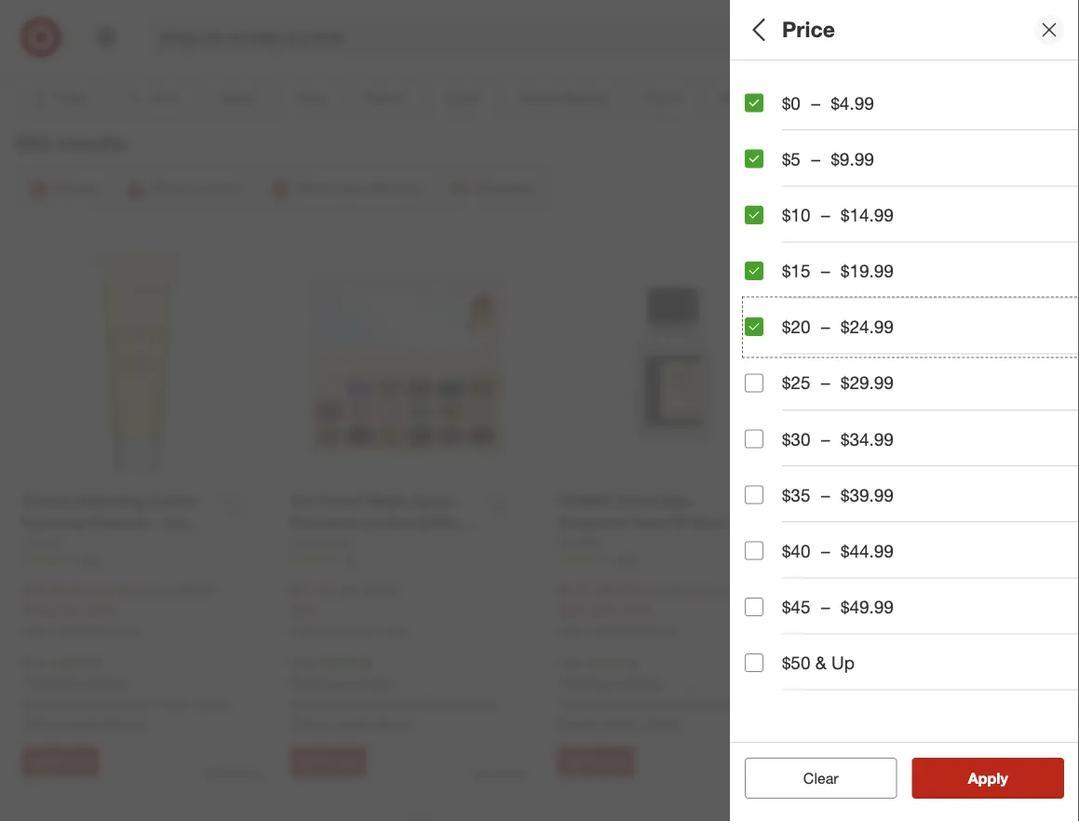 Task type: locate. For each thing, give the bounding box(es) containing it.
reg inside $27.00 reg $54.00 sale when purchased online
[[338, 583, 357, 599]]

price right 'all'
[[783, 16, 836, 43]]

1 nearby from the left
[[63, 716, 103, 732]]

purchased down the $49.99
[[858, 626, 911, 640]]

clear left 'all'
[[795, 770, 830, 788]]

$30  –  $34.99 checkbox
[[745, 430, 764, 449]]

online up 'benefit' button
[[915, 626, 944, 640]]

1 horizontal spatial today
[[620, 602, 652, 619]]

apply. up wellness standard button
[[897, 676, 932, 692]]

1 horizontal spatial not
[[290, 697, 311, 713]]

south
[[155, 697, 190, 713], [423, 697, 458, 713], [692, 697, 726, 713]]

0 horizontal spatial check nearby stores button
[[22, 715, 143, 733]]

reg down 6
[[338, 583, 357, 599]]

gray;
[[933, 293, 961, 309]]

$20  –  $24.99
[[783, 316, 894, 338]]

0 horizontal spatial ends
[[51, 602, 80, 619]]

$5  –  $9.99 checkbox
[[745, 150, 764, 168]]

3 south from the left
[[692, 697, 726, 713]]

exclusions apply. link down $24.00 ( $5.71 /ounce ) reg $30.00 sale ends today when purchased online
[[26, 675, 127, 691]]

2 horizontal spatial at
[[637, 697, 648, 713]]

1 vertical spatial $5
[[820, 423, 834, 440]]

2 horizontal spatial check nearby stores button
[[558, 715, 679, 733]]

1997 link
[[558, 553, 789, 569]]

ends inside $3.50 - $8.40 sale ends today when purchased online
[[855, 603, 884, 619]]

free right the $50
[[826, 656, 852, 672]]

exclusions apply. link down $5.95 ( $5.89 /fluid ounce ) reg $8.50 sale ends today when purchased online
[[563, 675, 664, 691]]

exclusions for first check nearby stores button from the right
[[563, 675, 625, 691]]

1 horizontal spatial $5
[[820, 423, 834, 440]]

when down $5.95
[[558, 625, 587, 639]]

brand
[[745, 204, 796, 225]]

0 vertical spatial $0
[[783, 92, 801, 114]]

0 horizontal spatial (
[[70, 583, 74, 599]]

2 horizontal spatial not
[[558, 697, 579, 713]]

all
[[834, 770, 848, 788]]

$15  –  $19.99 checkbox
[[745, 262, 764, 280]]

$30  –  $34.99
[[783, 428, 894, 450]]

when inside $27.00 reg $54.00 sale when purchased online
[[290, 625, 319, 639]]

beautyblender;
[[885, 228, 975, 244]]

when down $27.00 in the bottom left of the page
[[290, 625, 319, 639]]

0 horizontal spatial free shipping * * exclusions apply. not available at austin south lamar check nearby stores
[[22, 655, 230, 732]]

not for $27.00
[[290, 697, 311, 713]]

1 free shipping * * exclusions apply. not available at austin south lamar check nearby stores from the left
[[22, 655, 230, 732]]

purchased inside $5.95 ( $5.89 /fluid ounce ) reg $8.50 sale ends today when purchased online
[[590, 625, 643, 639]]

1 vertical spatial $0
[[745, 423, 759, 440]]

What can we help you find? suggestions appear below search field
[[149, 17, 844, 58]]

shipping right up
[[856, 656, 905, 672]]

b
[[1074, 228, 1080, 244]]

exclusions apply. link for check nearby stores button associated with $27.00
[[295, 675, 395, 691]]

( right $5.95
[[598, 583, 602, 599]]

6 link
[[290, 553, 521, 569]]

2 stores from the left
[[375, 716, 411, 732]]

all filters dialog
[[730, 0, 1080, 822]]

1 check from the left
[[22, 716, 60, 732]]

1 vertical spatial $10
[[895, 423, 916, 440]]

2 free shipping * * exclusions apply. not available at austin south lamar check nearby stores from the left
[[290, 655, 498, 732]]

2 check from the left
[[290, 716, 328, 732]]

south for $27.00
[[423, 697, 458, 713]]

sale inside $24.00 ( $5.71 /ounce ) reg $30.00 sale ends today when purchased online
[[22, 602, 47, 619]]

$15 right the $14.99;
[[985, 423, 1006, 440]]

$3.50
[[826, 582, 862, 601]]

exclusions
[[26, 675, 89, 691], [295, 675, 357, 691], [563, 675, 625, 691], [831, 676, 893, 692]]

sponsored for $27.00
[[473, 767, 528, 781]]

today down $5.71
[[83, 602, 116, 619]]

0 horizontal spatial reg
[[153, 583, 172, 599]]

sponsored for $24.00
[[205, 767, 260, 781]]

2 horizontal spatial available
[[583, 697, 633, 713]]

reg
[[153, 583, 172, 599], [338, 583, 357, 599], [709, 583, 728, 599]]

1 vertical spatial $15
[[985, 423, 1006, 440]]

price for price
[[783, 16, 836, 43]]

$39.99
[[841, 484, 894, 506]]

$5.71
[[74, 583, 106, 599]]

filters
[[777, 16, 835, 43]]

2 available from the left
[[315, 697, 365, 713]]

price inside dialog
[[783, 16, 836, 43]]

2 horizontal spatial free shipping * * exclusions apply. not available at austin south lamar check nearby stores
[[558, 655, 766, 732]]

benefit
[[745, 667, 805, 688]]

clear down wellness standard
[[804, 770, 839, 788]]

1 check nearby stores button from the left
[[22, 715, 143, 733]]

$44.99
[[841, 540, 894, 562]]

2 horizontal spatial lamar
[[730, 697, 766, 713]]

free
[[22, 655, 48, 672], [290, 655, 316, 672], [558, 655, 584, 672], [826, 656, 852, 672]]

see results button
[[913, 758, 1065, 799]]

0 horizontal spatial sponsored
[[205, 767, 260, 781]]

shipping down $27.00 reg $54.00 sale when purchased online
[[319, 655, 369, 672]]

) down 1997 link
[[702, 583, 706, 599]]

range
[[803, 471, 857, 492]]

9227
[[884, 555, 909, 569]]

sale down $5.95
[[558, 602, 584, 619]]

stores
[[107, 716, 143, 732], [375, 716, 411, 732], [643, 716, 679, 732]]

( inside $24.00 ( $5.71 /ounce ) reg $30.00 sale ends today when purchased online
[[70, 583, 74, 599]]

3 nearby from the left
[[599, 716, 639, 732]]

results right see
[[980, 770, 1028, 788]]

1 ( from the left
[[70, 583, 74, 599]]

beekman
[[979, 228, 1034, 244]]

online inside $24.00 ( $5.71 /ounce ) reg $30.00 sale ends today when purchased online
[[110, 625, 140, 639]]

2 horizontal spatial ends
[[855, 603, 884, 619]]

) down 865 link
[[146, 583, 150, 599]]

1 horizontal spatial )
[[702, 583, 706, 599]]

stores for $27.00
[[375, 716, 411, 732]]

2 at from the left
[[369, 697, 380, 713]]

sale down $24.00
[[22, 602, 47, 619]]

not
[[22, 697, 43, 713], [290, 697, 311, 713], [558, 697, 579, 713]]

$35  –  $39.99
[[783, 484, 894, 506]]

-
[[867, 582, 872, 601]]

shipping down $24.00 ( $5.71 /ounce ) reg $30.00 sale ends today when purchased online
[[51, 655, 101, 672]]

2 horizontal spatial nearby
[[599, 716, 639, 732]]

$15
[[783, 260, 811, 282], [985, 423, 1006, 440]]

*
[[101, 655, 106, 672], [369, 655, 374, 672], [637, 655, 642, 672], [22, 675, 26, 691], [290, 675, 295, 691], [558, 675, 563, 691], [826, 676, 831, 692]]

$0
[[783, 92, 801, 114], [745, 423, 759, 440]]

shade range
[[745, 471, 857, 492]]

( inside $5.95 ( $5.89 /fluid ounce ) reg $8.50 sale ends today when purchased online
[[598, 583, 602, 599]]

0 vertical spatial $5
[[783, 148, 801, 170]]

$5.95
[[558, 581, 594, 600]]

1 not from the left
[[22, 697, 43, 713]]

1 vertical spatial results
[[980, 770, 1028, 788]]

0 horizontal spatial )
[[146, 583, 150, 599]]

0 horizontal spatial results
[[57, 131, 126, 157]]

1 reg from the left
[[153, 583, 172, 599]]

shipping down $5.95 ( $5.89 /fluid ounce ) reg $8.50 sale ends today when purchased online
[[588, 655, 637, 672]]

price inside price $0  –  $4.99; $5  –  $9.99; $10  –  $14.99; $15  –  $19.99; $
[[745, 399, 789, 421]]

check nearby stores button
[[22, 715, 143, 733], [290, 715, 411, 733], [558, 715, 679, 733]]

0 horizontal spatial south
[[155, 697, 190, 713]]

today inside $5.95 ( $5.89 /fluid ounce ) reg $8.50 sale ends today when purchased online
[[620, 602, 652, 619]]

* inside free shipping * exclusions apply.
[[826, 676, 831, 692]]

1 austin from the left
[[115, 697, 152, 713]]

apply. down $5.95 ( $5.89 /fluid ounce ) reg $8.50 sale ends today when purchased online
[[629, 675, 664, 691]]

purchased down $5.71
[[54, 625, 107, 639]]

ends down -
[[855, 603, 884, 619]]

at
[[101, 697, 112, 713], [369, 697, 380, 713], [637, 697, 648, 713]]

results for 584 results
[[57, 131, 126, 157]]

2 check nearby stores button from the left
[[290, 715, 411, 733]]

0 horizontal spatial $15
[[783, 260, 811, 282]]

lamar for $27.00
[[462, 697, 498, 713]]

exclusions apply. link down $27.00 reg $54.00 sale when purchased online
[[295, 675, 395, 691]]

$45
[[783, 596, 811, 618]]

shipping inside free shipping * exclusions apply.
[[856, 656, 905, 672]]

available for $24.00
[[47, 697, 97, 713]]

purchased down "$54.00"
[[322, 625, 375, 639]]

3 reg from the left
[[709, 583, 728, 599]]

purchased inside $27.00 reg $54.00 sale when purchased online
[[322, 625, 375, 639]]

3 stores from the left
[[643, 716, 679, 732]]

0 horizontal spatial $10
[[783, 204, 811, 226]]

stores for $24.00
[[107, 716, 143, 732]]

1 horizontal spatial check nearby stores button
[[290, 715, 411, 733]]

clear inside clear button
[[804, 770, 839, 788]]

$5
[[783, 148, 801, 170], [820, 423, 834, 440]]

$15 up black;
[[783, 260, 811, 282]]

0 horizontal spatial available
[[47, 697, 97, 713]]

today inside $24.00 ( $5.71 /ounce ) reg $30.00 sale ends today when purchased online
[[83, 602, 116, 619]]

reg left $30.00
[[153, 583, 172, 599]]

nearby
[[63, 716, 103, 732], [331, 716, 371, 732], [599, 716, 639, 732]]

health
[[745, 601, 800, 623]]

all filters
[[745, 16, 835, 43]]

2 horizontal spatial reg
[[709, 583, 728, 599]]

check nearby stores button for $24.00
[[22, 715, 143, 733]]

2 austin from the left
[[383, 697, 420, 713]]

0 horizontal spatial nearby
[[63, 716, 103, 732]]

when down $24.00
[[22, 625, 51, 639]]

exclusions for check nearby stores button for $24.00
[[26, 675, 89, 691]]

2 horizontal spatial austin
[[652, 697, 688, 713]]

purchased
[[54, 625, 107, 639], [322, 625, 375, 639], [590, 625, 643, 639], [858, 626, 911, 640]]

865
[[80, 554, 98, 568]]

online down "$54.00"
[[378, 625, 408, 639]]

0 horizontal spatial today
[[83, 602, 116, 619]]

online down /ounce
[[110, 625, 140, 639]]

2 south from the left
[[423, 697, 458, 713]]

1 ) from the left
[[146, 583, 150, 599]]

color beige; black; blue; brown; gold; gray; clear; orange; pink; 
[[745, 269, 1080, 309]]

results for see results
[[980, 770, 1028, 788]]

3 austin from the left
[[652, 697, 688, 713]]

pink;
[[1048, 293, 1076, 309]]

1 south from the left
[[155, 697, 190, 713]]

1 horizontal spatial (
[[598, 583, 602, 599]]

apply
[[969, 770, 1009, 788]]

0 horizontal spatial check
[[22, 716, 60, 732]]

shipping
[[51, 655, 101, 672], [319, 655, 369, 672], [588, 655, 637, 672], [856, 656, 905, 672]]

1 horizontal spatial stores
[[375, 716, 411, 732]]

1 horizontal spatial south
[[423, 697, 458, 713]]

clear inside 'clear all' button
[[795, 770, 830, 788]]

product
[[745, 536, 812, 558]]

purchased inside $24.00 ( $5.71 /ounce ) reg $30.00 sale ends today when purchased online
[[54, 625, 107, 639]]

1 horizontal spatial sponsored
[[473, 767, 528, 781]]

deals button
[[745, 61, 1080, 126]]

)
[[146, 583, 150, 599], [702, 583, 706, 599]]

results right 584
[[57, 131, 126, 157]]

1 horizontal spatial results
[[980, 770, 1028, 788]]

$0 left $30
[[745, 423, 759, 440]]

(
[[70, 583, 74, 599], [598, 583, 602, 599]]

$8.50
[[732, 583, 764, 599]]

wellness standard
[[745, 732, 902, 753]]

2 not from the left
[[290, 697, 311, 713]]

$15 inside price $0  –  $4.99; $5  –  $9.99; $10  –  $14.99; $15  –  $19.99; $
[[985, 423, 1006, 440]]

1 horizontal spatial ends
[[587, 602, 616, 619]]

$30
[[783, 428, 811, 450]]

south for $24.00
[[155, 697, 190, 713]]

( right $24.00
[[70, 583, 74, 599]]

( for $24.00
[[70, 583, 74, 599]]

price down $25  –  $29.99 option on the right of page
[[745, 399, 789, 421]]

brown;
[[856, 293, 896, 309]]

1 available from the left
[[47, 697, 97, 713]]

advertisement region
[[0, 0, 1080, 44]]

1 lamar from the left
[[194, 697, 230, 713]]

7
[[1048, 19, 1053, 31]]

2 lamar from the left
[[462, 697, 498, 713]]

$5 right $4.99;
[[820, 423, 834, 440]]

sale down $27.00 in the bottom left of the page
[[290, 602, 315, 619]]

1 vertical spatial price
[[745, 399, 789, 421]]

nearby for $27.00
[[331, 716, 371, 732]]

1 horizontal spatial reg
[[338, 583, 357, 599]]

584 results
[[15, 131, 126, 157]]

2 horizontal spatial stores
[[643, 716, 679, 732]]

clear
[[795, 770, 830, 788], [804, 770, 839, 788]]

1 horizontal spatial check
[[290, 716, 328, 732]]

price $0  –  $4.99; $5  –  $9.99; $10  –  $14.99; $15  –  $19.99; $
[[745, 399, 1080, 440]]

0 horizontal spatial not
[[22, 697, 43, 713]]

guest
[[745, 334, 795, 356]]

$10 up anastasia
[[783, 204, 811, 226]]

$0  –  $4.99
[[783, 92, 875, 114]]

1 horizontal spatial $10
[[895, 423, 916, 440]]

0 horizontal spatial $0
[[745, 423, 759, 440]]

1 horizontal spatial free shipping * * exclusions apply. not available at austin south lamar check nearby stores
[[290, 655, 498, 732]]

$10 right $9.99; in the bottom of the page
[[895, 423, 916, 440]]

2 ( from the left
[[598, 583, 602, 599]]

0 horizontal spatial $5
[[783, 148, 801, 170]]

wellness
[[745, 732, 820, 753]]

2 horizontal spatial today
[[888, 603, 920, 619]]

standard
[[825, 732, 902, 753]]

ends inside $24.00 ( $5.71 /ounce ) reg $30.00 sale ends today when purchased online
[[51, 602, 80, 619]]

0 vertical spatial results
[[57, 131, 126, 157]]

reg left $8.50
[[709, 583, 728, 599]]

$45  –  $49.99 checkbox
[[745, 598, 764, 617]]

0 vertical spatial price
[[783, 16, 836, 43]]

$15 inside price dialog
[[783, 260, 811, 282]]

free down $24.00
[[22, 655, 48, 672]]

0 vertical spatial $10
[[783, 204, 811, 226]]

anastasia
[[745, 228, 802, 244]]

1 horizontal spatial lamar
[[462, 697, 498, 713]]

2 nearby from the left
[[331, 716, 371, 732]]

0 horizontal spatial lamar
[[194, 697, 230, 713]]

online down /fluid
[[646, 625, 676, 639]]

ends down $5.89
[[587, 602, 616, 619]]

search button
[[831, 17, 876, 61]]

1 horizontal spatial nearby
[[331, 716, 371, 732]]

sale
[[22, 602, 47, 619], [290, 602, 315, 619], [558, 602, 584, 619], [826, 603, 852, 619]]

lamar
[[194, 697, 230, 713], [462, 697, 498, 713], [730, 697, 766, 713]]

1 horizontal spatial $0
[[783, 92, 801, 114]]

$10
[[783, 204, 811, 226], [895, 423, 916, 440]]

0 horizontal spatial austin
[[115, 697, 152, 713]]

check for $27.00
[[290, 716, 328, 732]]

sale inside $5.95 ( $5.89 /fluid ounce ) reg $8.50 sale ends today when purchased online
[[558, 602, 584, 619]]

sale down $3.50
[[826, 603, 852, 619]]

2 reg from the left
[[338, 583, 357, 599]]

1 clear from the left
[[795, 770, 830, 788]]

2 clear from the left
[[804, 770, 839, 788]]

results inside button
[[980, 770, 1028, 788]]

$0 right the $0  –  $4.99 checkbox
[[783, 92, 801, 114]]

1 stores from the left
[[107, 716, 143, 732]]

today down /fluid
[[620, 602, 652, 619]]

2 horizontal spatial south
[[692, 697, 726, 713]]

when
[[22, 625, 51, 639], [290, 625, 319, 639], [558, 625, 587, 639], [826, 626, 855, 640]]

0 horizontal spatial stores
[[107, 716, 143, 732]]

1 at from the left
[[101, 697, 112, 713]]

online inside $5.95 ( $5.89 /fluid ounce ) reg $8.50 sale ends today when purchased online
[[646, 625, 676, 639]]

ends down $24.00
[[51, 602, 80, 619]]

$24.00 ( $5.71 /ounce ) reg $30.00 sale ends today when purchased online
[[22, 581, 215, 639]]

$8.40
[[877, 582, 913, 601]]

$20  –  $24.99 checkbox
[[745, 318, 764, 336]]

0 horizontal spatial at
[[101, 697, 112, 713]]

3 free shipping * * exclusions apply. not available at austin south lamar check nearby stores from the left
[[558, 655, 766, 732]]

price for price $0  –  $4.99; $5  –  $9.99; $10  –  $14.99; $15  –  $19.99; $
[[745, 399, 789, 421]]

austin
[[115, 697, 152, 713], [383, 697, 420, 713], [652, 697, 688, 713]]

when down facts
[[826, 626, 855, 640]]

1 horizontal spatial available
[[315, 697, 365, 713]]

1 horizontal spatial at
[[369, 697, 380, 713]]

9227 link
[[826, 554, 1058, 570]]

ends
[[51, 602, 80, 619], [587, 602, 616, 619], [855, 603, 884, 619]]

$5 right $5  –  $9.99 option
[[783, 148, 801, 170]]

when inside $24.00 ( $5.71 /ounce ) reg $30.00 sale ends today when purchased online
[[22, 625, 51, 639]]

1 horizontal spatial austin
[[383, 697, 420, 713]]

$14.99;
[[939, 423, 981, 440]]

not for $24.00
[[22, 697, 43, 713]]

blue;
[[824, 293, 853, 309]]

free inside free shipping * exclusions apply.
[[826, 656, 852, 672]]

2 horizontal spatial check
[[558, 716, 596, 732]]

2 ) from the left
[[702, 583, 706, 599]]

$54.00
[[361, 583, 400, 599]]

purchased down $5.89
[[590, 625, 643, 639]]

0 vertical spatial $15
[[783, 260, 811, 282]]

today down $8.40
[[888, 603, 920, 619]]

apply.
[[92, 675, 127, 691], [360, 675, 395, 691], [629, 675, 664, 691], [897, 676, 932, 692]]

3 check nearby stores button from the left
[[558, 715, 679, 733]]

1 horizontal spatial $15
[[985, 423, 1006, 440]]



Task type: describe. For each thing, give the bounding box(es) containing it.
facts
[[805, 601, 851, 623]]

when inside $3.50 - $8.40 sale ends today when purchased online
[[826, 626, 855, 640]]

$5  –  $9.99
[[783, 148, 875, 170]]

brand anastasia beverly hills; beautyblender; beekman 1802; b
[[745, 204, 1080, 244]]

$40  –  $44.99 checkbox
[[745, 542, 764, 561]]

7 link
[[1020, 17, 1061, 58]]

austin for $24.00
[[115, 697, 152, 713]]

guest rating 5 stars
[[745, 334, 855, 374]]

$50 & up
[[783, 653, 855, 674]]

ounce
[[666, 583, 702, 599]]

product form button
[[745, 517, 1080, 582]]

apply. down $24.00 ( $5.71 /ounce ) reg $30.00 sale ends today when purchased online
[[92, 675, 127, 691]]

$25  –  $29.99 checkbox
[[745, 374, 764, 392]]

stars
[[756, 358, 785, 374]]

$24.00
[[22, 581, 67, 600]]

3 not from the left
[[558, 697, 579, 713]]

$49.99
[[841, 596, 894, 618]]

shipping for check nearby stores button associated with $27.00
[[319, 655, 369, 672]]

$4.99;
[[781, 423, 817, 440]]

584
[[15, 131, 51, 157]]

$10 inside price dialog
[[783, 204, 811, 226]]

apply button
[[913, 758, 1065, 799]]

hills;
[[853, 228, 881, 244]]

$25  –  $29.99
[[783, 372, 894, 394]]

exclusions for check nearby stores button associated with $27.00
[[295, 675, 357, 691]]

1997
[[616, 554, 641, 568]]

$50
[[783, 653, 811, 674]]

$25
[[783, 372, 811, 394]]

1802;
[[1038, 228, 1070, 244]]

$19.99
[[841, 260, 894, 282]]

clear for clear all
[[795, 770, 830, 788]]

exclusions inside free shipping * exclusions apply.
[[831, 676, 893, 692]]

clear for clear
[[804, 770, 839, 788]]

$10  –  $14.99
[[783, 204, 894, 226]]

exclusions apply. link down up
[[831, 676, 932, 692]]

$5.95 ( $5.89 /fluid ounce ) reg $8.50 sale ends today when purchased online
[[558, 581, 764, 639]]

see results
[[949, 770, 1028, 788]]

apply. inside free shipping * exclusions apply.
[[897, 676, 932, 692]]

sale inside $27.00 reg $54.00 sale when purchased online
[[290, 602, 315, 619]]

3 lamar from the left
[[730, 697, 766, 713]]

$4.99
[[831, 92, 875, 114]]

3 check from the left
[[558, 716, 596, 732]]

shipping for first check nearby stores button from the right
[[588, 655, 637, 672]]

free shipping * * exclusions apply. not available at austin south lamar check nearby stores for $24.00
[[22, 655, 230, 732]]

865 link
[[22, 553, 253, 569]]

$
[[1075, 423, 1080, 440]]

check for $24.00
[[22, 716, 60, 732]]

wellness standard button
[[745, 713, 1080, 778]]

type button
[[745, 126, 1080, 191]]

clear all
[[795, 770, 848, 788]]

/fluid
[[633, 583, 662, 599]]

sale inside $3.50 - $8.40 sale ends today when purchased online
[[826, 603, 852, 619]]

$5 inside price dialog
[[783, 148, 801, 170]]

exclusions apply. link for first check nearby stores button from the right
[[563, 675, 664, 691]]

at for $24.00
[[101, 697, 112, 713]]

$27.00 reg $54.00 sale when purchased online
[[290, 581, 408, 639]]

$0 inside price $0  –  $4.99; $5  –  $9.99; $10  –  $14.99; $15  –  $19.99; $
[[745, 423, 759, 440]]

color
[[745, 269, 791, 290]]

nearby for $24.00
[[63, 716, 103, 732]]

$9.99
[[831, 148, 875, 170]]

all
[[745, 16, 771, 43]]

free down $27.00 reg $54.00 sale when purchased online
[[290, 655, 316, 672]]

austin for $27.00
[[383, 697, 420, 713]]

( for $5.95
[[598, 583, 602, 599]]

$24.99
[[841, 316, 894, 338]]

$19.99;
[[1028, 423, 1071, 440]]

$10 inside price $0  –  $4.99; $5  –  $9.99; $10  –  $14.99; $15  –  $19.99; $
[[895, 423, 916, 440]]

$20
[[783, 316, 811, 338]]

up
[[832, 653, 855, 674]]

exclusions apply. link for check nearby stores button for $24.00
[[26, 675, 127, 691]]

) inside $24.00 ( $5.71 /ounce ) reg $30.00 sale ends today when purchased online
[[146, 583, 150, 599]]

price dialog
[[730, 0, 1080, 822]]

2 horizontal spatial sponsored
[[1025, 45, 1080, 59]]

ends inside $5.95 ( $5.89 /fluid ounce ) reg $8.50 sale ends today when purchased online
[[587, 602, 616, 619]]

$35  –  $39.99 checkbox
[[745, 486, 764, 505]]

search
[[831, 30, 876, 48]]

check nearby stores button for $27.00
[[290, 715, 411, 733]]

$45  –  $49.99
[[783, 596, 894, 618]]

$15  –  $19.99
[[783, 260, 894, 282]]

shipping for check nearby stores button for $24.00
[[51, 655, 101, 672]]

online inside $3.50 - $8.40 sale ends today when purchased online
[[915, 626, 944, 640]]

free shipping * * exclusions apply. not available at austin south lamar check nearby stores for $27.00
[[290, 655, 498, 732]]

reg inside $5.95 ( $5.89 /fluid ounce ) reg $8.50 sale ends today when purchased online
[[709, 583, 728, 599]]

free down $5.95
[[558, 655, 584, 672]]

clear button
[[745, 758, 898, 799]]

beverly
[[806, 228, 849, 244]]

/ounce
[[106, 583, 146, 599]]

$30.00
[[176, 583, 215, 599]]

shade range button
[[745, 452, 1080, 517]]

) inside $5.95 ( $5.89 /fluid ounce ) reg $8.50 sale ends today when purchased online
[[702, 583, 706, 599]]

clear;
[[965, 293, 997, 309]]

rating
[[800, 334, 855, 356]]

3 available from the left
[[583, 697, 633, 713]]

$10  –  $14.99 checkbox
[[745, 206, 764, 224]]

$0  –  $4.99 checkbox
[[745, 94, 764, 112]]

$35
[[783, 484, 811, 506]]

free shipping * exclusions apply.
[[826, 656, 932, 692]]

3 at from the left
[[637, 697, 648, 713]]

clear all button
[[745, 758, 898, 799]]

online inside $27.00 reg $54.00 sale when purchased online
[[378, 625, 408, 639]]

reg inside $24.00 ( $5.71 /ounce ) reg $30.00 sale ends today when purchased online
[[153, 583, 172, 599]]

lamar for $24.00
[[194, 697, 230, 713]]

when inside $5.95 ( $5.89 /fluid ounce ) reg $8.50 sale ends today when purchased online
[[558, 625, 587, 639]]

type
[[745, 145, 785, 166]]

$0 inside price dialog
[[783, 92, 801, 114]]

apply. down $27.00 reg $54.00 sale when purchased online
[[360, 675, 395, 691]]

health facts button
[[745, 582, 1080, 647]]

$14.99
[[841, 204, 894, 226]]

$34.99
[[841, 428, 894, 450]]

6
[[348, 554, 354, 568]]

beige;
[[745, 293, 782, 309]]

health facts
[[745, 601, 851, 623]]

$9.99;
[[856, 423, 892, 440]]

$5 inside price $0  –  $4.99; $5  –  $9.99; $10  –  $14.99; $15  –  $19.99; $
[[820, 423, 834, 440]]

purchased inside $3.50 - $8.40 sale ends today when purchased online
[[858, 626, 911, 640]]

$27.00
[[290, 581, 335, 600]]

orange;
[[1000, 293, 1045, 309]]

deals
[[745, 80, 793, 101]]

5
[[745, 358, 753, 374]]

today inside $3.50 - $8.40 sale ends today when purchased online
[[888, 603, 920, 619]]

$50 & Up checkbox
[[745, 654, 764, 673]]

gold;
[[900, 293, 929, 309]]

$40
[[783, 540, 811, 562]]

available for $27.00
[[315, 697, 365, 713]]

at for $27.00
[[369, 697, 380, 713]]



Task type: vqa. For each thing, say whether or not it's contained in the screenshot.
Exclusions Apply. link under $5.95 ( $5.89 /fluid ounce ) reg $8.50 Sale Ends today When purchased online shipping
yes



